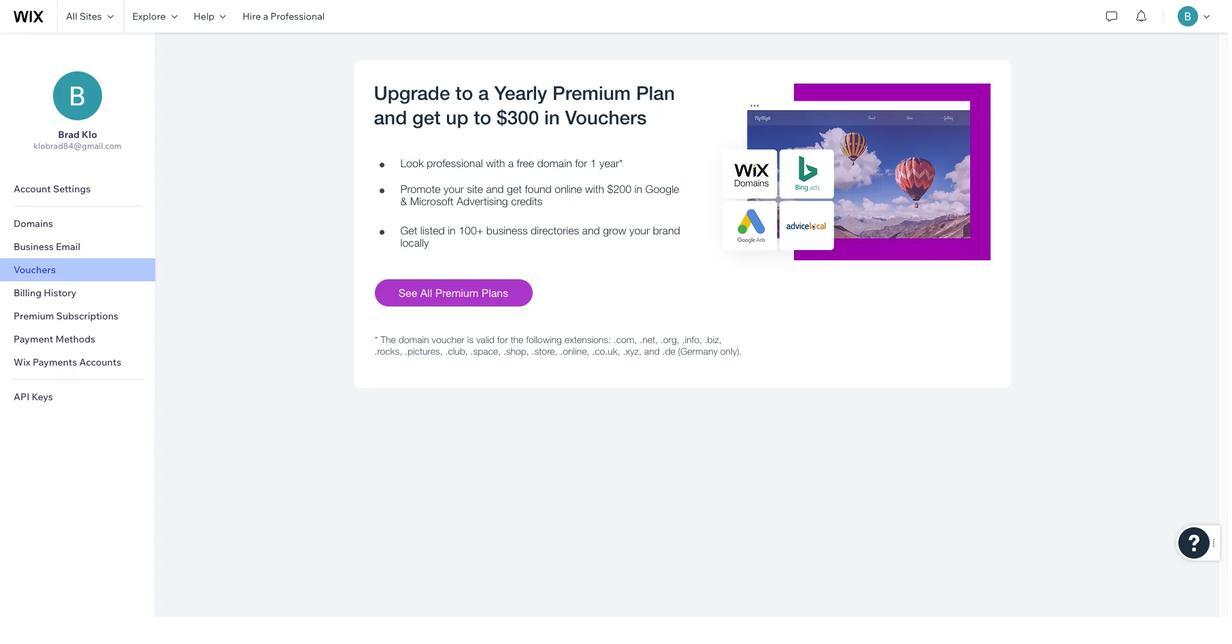 Task type: describe. For each thing, give the bounding box(es) containing it.
brad klo klobrad84@gmail.com
[[34, 129, 122, 151]]

hire
[[243, 10, 261, 22]]

professional
[[270, 10, 325, 22]]

business email
[[14, 241, 80, 253]]

klo
[[82, 129, 97, 141]]

account settings link
[[0, 178, 155, 201]]

help
[[194, 10, 215, 22]]

vouchers link
[[0, 259, 155, 282]]

billing
[[14, 287, 42, 299]]

account settings
[[14, 183, 91, 195]]

payment
[[14, 333, 53, 346]]

wix payments accounts link
[[0, 351, 155, 374]]

settings
[[53, 183, 91, 195]]

api keys
[[14, 391, 53, 404]]

sidebar element
[[0, 33, 156, 618]]

account
[[14, 183, 51, 195]]

billing history link
[[0, 282, 155, 305]]

premium subscriptions
[[14, 310, 118, 323]]

vouchers
[[14, 264, 56, 276]]

api
[[14, 391, 30, 404]]

billing history
[[14, 287, 77, 299]]

klobrad84@gmail.com
[[34, 141, 122, 151]]

payment methods link
[[0, 328, 155, 351]]



Task type: vqa. For each thing, say whether or not it's contained in the screenshot.
the "Methods"
yes



Task type: locate. For each thing, give the bounding box(es) containing it.
brad
[[58, 129, 80, 141]]

payment methods
[[14, 333, 95, 346]]

hire a professional
[[243, 10, 325, 22]]

all sites
[[66, 10, 102, 22]]

business
[[14, 241, 54, 253]]

accounts
[[79, 357, 121, 369]]

hire a professional link
[[234, 0, 333, 33]]

all
[[66, 10, 77, 22]]

domains link
[[0, 212, 155, 235]]

sites
[[80, 10, 102, 22]]

wix
[[14, 357, 31, 369]]

methods
[[55, 333, 95, 346]]

domains
[[14, 218, 53, 230]]

subscriptions
[[56, 310, 118, 323]]

wix payments accounts
[[14, 357, 121, 369]]

business email link
[[0, 235, 155, 259]]

history
[[44, 287, 77, 299]]

payments
[[33, 357, 77, 369]]

premium subscriptions link
[[0, 305, 155, 328]]

help button
[[185, 0, 234, 33]]

a
[[263, 10, 268, 22]]

api keys link
[[0, 386, 155, 409]]

explore
[[132, 10, 166, 22]]

email
[[56, 241, 80, 253]]

keys
[[32, 391, 53, 404]]

premium
[[14, 310, 54, 323]]



